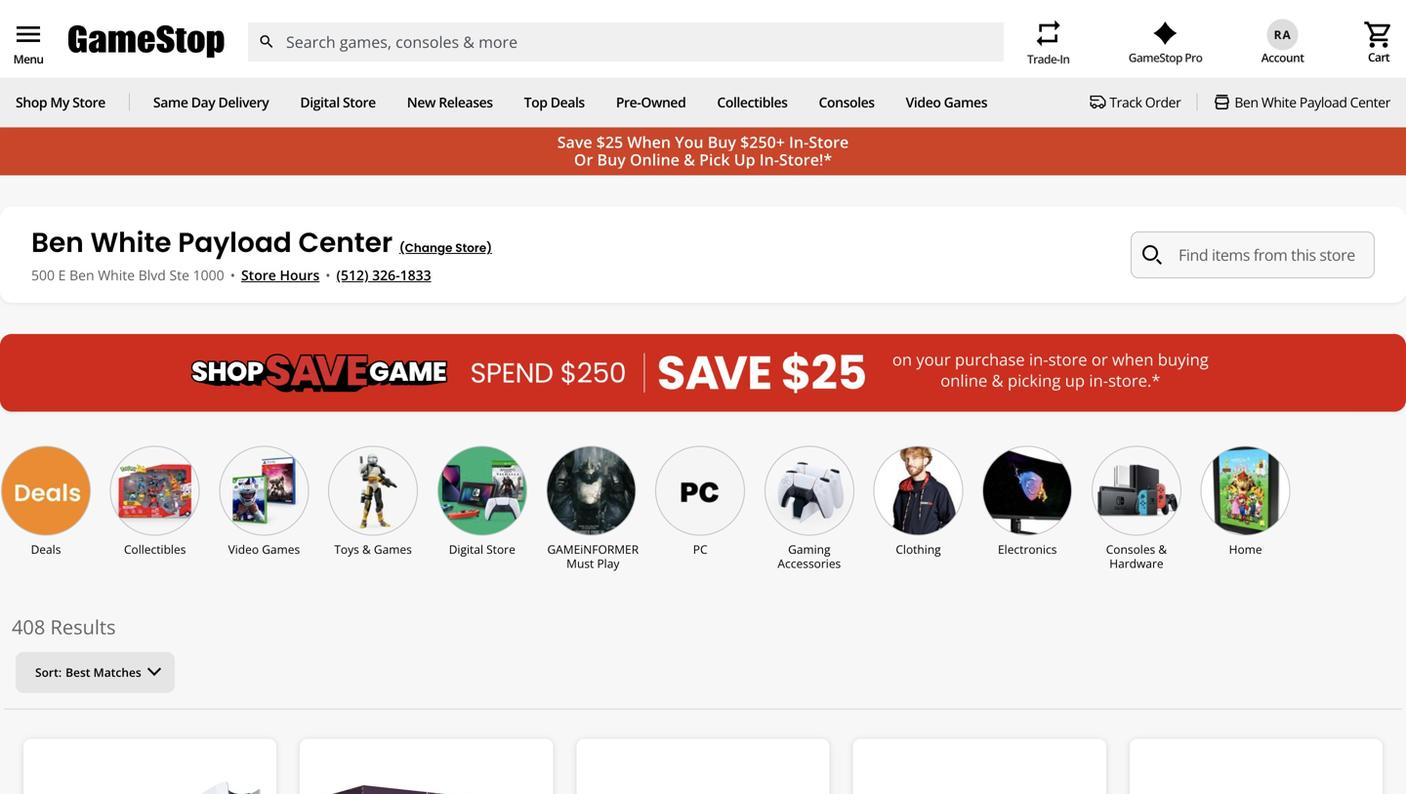 Task type: vqa. For each thing, say whether or not it's contained in the screenshot.
search box
no



Task type: locate. For each thing, give the bounding box(es) containing it.
1 vertical spatial consoles
[[1107, 541, 1156, 558]]

2 horizontal spatial games
[[944, 93, 988, 112]]

1 horizontal spatial digital
[[449, 541, 484, 558]]

0 horizontal spatial in-
[[760, 149, 780, 170]]

0 vertical spatial center
[[1351, 93, 1391, 112]]

& inside consoles & hardware
[[1159, 541, 1168, 558]]

ra
[[1275, 26, 1292, 42]]

0 horizontal spatial collectibles
[[124, 541, 186, 558]]

0 horizontal spatial &
[[362, 541, 371, 558]]

1 vertical spatial collectibles
[[124, 541, 186, 558]]

0 vertical spatial consoles
[[819, 93, 875, 112]]

best
[[66, 664, 90, 680]]

digital store
[[300, 93, 376, 112], [449, 541, 516, 558]]

1833
[[400, 266, 431, 284]]

0 vertical spatial white
[[1262, 93, 1297, 112]]

1 horizontal spatial video
[[906, 93, 941, 112]]

center for ben white payload center (change store) 500 e ben white blvd ste 1000 • store hours • (512) 326-1833
[[298, 223, 393, 262]]

deals link
[[2, 447, 90, 558]]

home link
[[1202, 447, 1290, 558]]

consoles for consoles
[[819, 93, 875, 112]]

white for ben white payload center (change store) 500 e ben white blvd ste 1000 • store hours • (512) 326-1833
[[90, 223, 172, 262]]

payload down the account
[[1300, 93, 1348, 112]]

gameinformer
[[548, 541, 639, 558]]

digital right delivery
[[300, 93, 340, 112]]

center
[[1351, 93, 1391, 112], [298, 223, 393, 262]]

gamestop pro link
[[1129, 21, 1203, 65]]

0 vertical spatial video games link
[[906, 93, 988, 112]]

shop my store link
[[16, 93, 105, 112]]

1 horizontal spatial deals
[[551, 93, 585, 112]]

0 vertical spatial ben
[[1235, 93, 1259, 112]]

1 vertical spatial video games
[[228, 541, 300, 558]]

video games
[[906, 93, 988, 112], [228, 541, 300, 558]]

1 horizontal spatial consoles
[[1107, 541, 1156, 558]]

center up (512) on the top of page
[[298, 223, 393, 262]]

in- right $250+ on the right top of page
[[789, 132, 809, 153]]

buy right the or
[[597, 149, 626, 170]]

(change store)
[[399, 240, 492, 256]]

sort:
[[35, 664, 62, 680]]

store left new
[[343, 93, 376, 112]]

1 vertical spatial video games link
[[220, 447, 308, 558]]

0 horizontal spatial collectibles link
[[111, 447, 199, 558]]

• right 1000
[[230, 266, 235, 284]]

white down the account
[[1262, 93, 1297, 112]]

0 horizontal spatial consoles
[[819, 93, 875, 112]]

consoles inside consoles & hardware
[[1107, 541, 1156, 558]]

digital
[[300, 93, 340, 112], [449, 541, 484, 558]]

digital right toys & games
[[449, 541, 484, 558]]

0 horizontal spatial center
[[298, 223, 393, 262]]

in-
[[789, 132, 809, 153], [760, 149, 780, 170]]

store hours link
[[241, 266, 320, 284]]

consoles
[[819, 93, 875, 112], [1107, 541, 1156, 558]]

white up blvd
[[90, 223, 172, 262]]

in- right up
[[760, 149, 780, 170]]

store left hours
[[241, 266, 276, 284]]

collectibles link
[[718, 93, 788, 112], [111, 447, 199, 558]]

0 horizontal spatial digital
[[300, 93, 340, 112]]

pick
[[700, 149, 730, 170]]

0 horizontal spatial payload
[[178, 223, 292, 262]]

games
[[944, 93, 988, 112], [262, 541, 300, 558], [374, 541, 412, 558]]

0 horizontal spatial digital store
[[300, 93, 376, 112]]

0 vertical spatial payload
[[1300, 93, 1348, 112]]

& inside save $25 when you buy $250+ in-store or buy online & pick up in-store!*
[[684, 149, 696, 170]]

1 horizontal spatial digital store link
[[438, 447, 526, 558]]

ben white payload center (change store) 500 e ben white blvd ste 1000 • store hours • (512) 326-1833
[[31, 223, 492, 284]]

payload inside ben white payload center (change store) 500 e ben white blvd ste 1000 • store hours • (512) 326-1833
[[178, 223, 292, 262]]

& right toys
[[362, 541, 371, 558]]

deals right top
[[551, 93, 585, 112]]

gaming accessories
[[778, 541, 841, 572]]

0 horizontal spatial video
[[228, 541, 259, 558]]

account
[[1262, 49, 1305, 65]]

1 horizontal spatial digital store
[[449, 541, 516, 558]]

& left pick
[[684, 149, 696, 170]]

video
[[906, 93, 941, 112], [228, 541, 259, 558]]

ben for ben white payload center
[[1235, 93, 1259, 112]]

toys & games link
[[329, 447, 417, 558]]

store right my
[[72, 93, 105, 112]]

pokemon trading card game: paldean fates elite trainer box image
[[316, 774, 538, 794]]

1 horizontal spatial payload
[[1300, 93, 1348, 112]]

0 vertical spatial digital
[[300, 93, 340, 112]]

& left home on the right of the page
[[1159, 541, 1168, 558]]

Find items from this store field
[[1131, 231, 1376, 278]]

electronics link
[[984, 447, 1072, 558]]

0 horizontal spatial buy
[[597, 149, 626, 170]]

•
[[230, 266, 235, 284], [326, 266, 331, 284]]

1 vertical spatial payload
[[178, 223, 292, 262]]

center down cart on the top of the page
[[1351, 93, 1391, 112]]

1 vertical spatial digital store link
[[438, 447, 526, 558]]

ben white payload center
[[1235, 93, 1391, 112]]

ben white payload center link
[[1214, 93, 1391, 112]]

1 vertical spatial collectibles link
[[111, 447, 199, 558]]

1 vertical spatial deals
[[31, 541, 61, 558]]

0 horizontal spatial digital store link
[[300, 93, 376, 112]]

gamestop image
[[68, 23, 225, 61]]

0 vertical spatial video games
[[906, 93, 988, 112]]

same day delivery link
[[153, 93, 269, 112]]

center for ben white payload center
[[1351, 93, 1391, 112]]

0 vertical spatial collectibles link
[[718, 93, 788, 112]]

order
[[1146, 93, 1182, 112]]

0 horizontal spatial •
[[230, 266, 235, 284]]

same day delivery
[[153, 93, 269, 112]]

1 vertical spatial video
[[228, 541, 259, 558]]

results
[[50, 614, 116, 640]]

search search field
[[247, 22, 1004, 61]]

you
[[675, 132, 704, 153]]

ra account
[[1262, 26, 1305, 65]]

video games link
[[906, 93, 988, 112], [220, 447, 308, 558]]

store
[[72, 93, 105, 112], [343, 93, 376, 112], [809, 132, 849, 153], [241, 266, 276, 284], [487, 541, 516, 558]]

shop my store
[[16, 93, 105, 112]]

1 vertical spatial ben
[[31, 223, 84, 262]]

top deals
[[524, 93, 585, 112]]

0 vertical spatial collectibles
[[718, 93, 788, 112]]

0 vertical spatial video
[[906, 93, 941, 112]]

cart
[[1369, 49, 1390, 65]]

accessories
[[778, 556, 841, 572]]

1 horizontal spatial &
[[684, 149, 696, 170]]

0 horizontal spatial deals
[[31, 541, 61, 558]]

1 vertical spatial white
[[90, 223, 172, 262]]

home
[[1230, 541, 1263, 558]]

deals
[[551, 93, 585, 112], [31, 541, 61, 558]]

store inside save $25 when you buy $250+ in-store or buy online & pick up in-store!*
[[809, 132, 849, 153]]

2 horizontal spatial &
[[1159, 541, 1168, 558]]

deals up 408
[[31, 541, 61, 558]]

1 vertical spatial digital
[[449, 541, 484, 558]]

digital store link
[[300, 93, 376, 112], [438, 447, 526, 558]]

center inside ben white payload center (change store) 500 e ben white blvd ste 1000 • store hours • (512) 326-1833
[[298, 223, 393, 262]]

1 horizontal spatial video games
[[906, 93, 988, 112]]

pre-
[[616, 93, 641, 112]]

1 vertical spatial center
[[298, 223, 393, 262]]

• left (512) on the top of page
[[326, 266, 331, 284]]

new
[[407, 93, 436, 112]]

sony playstation 5 slim console digital edition image
[[39, 774, 261, 794]]

1 horizontal spatial center
[[1351, 93, 1391, 112]]

1 vertical spatial digital store
[[449, 541, 516, 558]]

0 vertical spatial deals
[[551, 93, 585, 112]]

menu
[[13, 51, 43, 67]]

white left blvd
[[98, 266, 135, 284]]

buy right the you
[[708, 132, 737, 153]]

collectibles
[[718, 93, 788, 112], [124, 541, 186, 558]]

payload up 1000
[[178, 223, 292, 262]]

white
[[1262, 93, 1297, 112], [90, 223, 172, 262], [98, 266, 135, 284]]

1 horizontal spatial •
[[326, 266, 331, 284]]

0 vertical spatial digital store
[[300, 93, 376, 112]]

store down consoles link
[[809, 132, 849, 153]]

payload
[[1300, 93, 1348, 112], [178, 223, 292, 262]]

menu menu
[[13, 19, 44, 67]]

owned
[[641, 93, 686, 112]]

buy
[[708, 132, 737, 153], [597, 149, 626, 170]]

store inside ben white payload center (change store) 500 e ben white blvd ste 1000 • store hours • (512) 326-1833
[[241, 266, 276, 284]]



Task type: describe. For each thing, give the bounding box(es) containing it.
0 horizontal spatial video games
[[228, 541, 300, 558]]

1000
[[193, 266, 224, 284]]

clothing link
[[875, 447, 963, 558]]

1 horizontal spatial collectibles link
[[718, 93, 788, 112]]

in
[[1060, 51, 1070, 67]]

2 vertical spatial white
[[98, 266, 135, 284]]

search button
[[247, 22, 286, 61]]

Search games, consoles & more search field
[[286, 22, 969, 61]]

search icon image
[[1143, 245, 1163, 265]]

consoles link
[[819, 93, 875, 112]]

ben for ben white payload center (change store) 500 e ben white blvd ste 1000 • store hours • (512) 326-1833
[[31, 223, 84, 262]]

blvd
[[138, 266, 166, 284]]

my
[[50, 93, 69, 112]]

top deals link
[[524, 93, 585, 112]]

2 • from the left
[[326, 266, 331, 284]]

408
[[12, 614, 45, 640]]

electronics
[[999, 541, 1058, 558]]

sony playstation 5 slim console disc edition image
[[869, 774, 1091, 794]]

payload for ben white payload center
[[1300, 93, 1348, 112]]

& for toys & games
[[362, 541, 371, 558]]

matches
[[93, 664, 141, 680]]

consoles & hardware
[[1107, 541, 1168, 572]]

gamestop
[[1129, 49, 1183, 65]]

gamestop pro icon image
[[1154, 21, 1178, 45]]

(512)
[[337, 266, 369, 284]]

microsoft xbox series x console image
[[592, 774, 814, 794]]

store left must on the bottom of the page
[[487, 541, 516, 558]]

pre-owned link
[[616, 93, 686, 112]]

gamestop pro
[[1129, 49, 1203, 65]]

shopping_cart cart
[[1364, 19, 1395, 65]]

save
[[558, 132, 593, 153]]

day
[[191, 93, 215, 112]]

gameinformer must play
[[548, 541, 639, 572]]

1 horizontal spatial collectibles
[[718, 93, 788, 112]]

$25
[[597, 132, 624, 153]]

1 horizontal spatial games
[[374, 541, 412, 558]]

repeat trade-in
[[1028, 18, 1070, 67]]

save $25 when you buy $250+ in-store or buy online & pick up in-store!*
[[558, 132, 849, 170]]

white for ben white payload center
[[1262, 93, 1297, 112]]

or
[[574, 149, 593, 170]]

top
[[524, 93, 548, 112]]

408 results
[[12, 614, 116, 640]]

new releases
[[407, 93, 493, 112]]

track order link
[[1091, 93, 1182, 112]]

0 horizontal spatial video games link
[[220, 447, 308, 558]]

repeat
[[1033, 18, 1065, 49]]

& for consoles & hardware
[[1159, 541, 1168, 558]]

new releases link
[[407, 93, 493, 112]]

menu
[[13, 19, 44, 50]]

store!*
[[780, 149, 833, 170]]

consoles for consoles & hardware
[[1107, 541, 1156, 558]]

0 vertical spatial digital store link
[[300, 93, 376, 112]]

up
[[734, 149, 756, 170]]

1 • from the left
[[230, 266, 235, 284]]

pre-owned
[[616, 93, 686, 112]]

gameinformer must play link
[[548, 447, 639, 572]]

toys & games
[[334, 541, 412, 558]]

shop
[[16, 93, 47, 112]]

1 horizontal spatial in-
[[789, 132, 809, 153]]

ste
[[170, 266, 190, 284]]

500
[[31, 266, 55, 284]]

play
[[597, 556, 620, 572]]

consoles & hardware link
[[1093, 447, 1181, 572]]

2 vertical spatial ben
[[69, 266, 94, 284]]

pro
[[1185, 49, 1203, 65]]

pc
[[693, 541, 708, 558]]

0 horizontal spatial games
[[262, 541, 300, 558]]

1 horizontal spatial video games link
[[906, 93, 988, 112]]

search
[[258, 33, 275, 50]]

online
[[630, 149, 680, 170]]

hardware
[[1110, 556, 1164, 572]]

payload for ben white payload center (change store) 500 e ben white blvd ste 1000 • store hours • (512) 326-1833
[[178, 223, 292, 262]]

pc link
[[657, 447, 745, 558]]

gaming accessories link
[[766, 447, 854, 572]]

same
[[153, 93, 188, 112]]

(512) 326-1833 link
[[337, 266, 431, 284]]

track
[[1110, 93, 1143, 112]]

e
[[58, 266, 66, 284]]

must
[[567, 556, 594, 572]]

nintendo switch oled console blue and red joy-con image
[[1146, 774, 1368, 794]]

when
[[628, 132, 671, 153]]

sort: best matches
[[35, 664, 141, 680]]

releases
[[439, 93, 493, 112]]

track order
[[1110, 93, 1182, 112]]

326-
[[372, 266, 400, 284]]

1 horizontal spatial buy
[[708, 132, 737, 153]]

hours
[[280, 266, 320, 284]]

toys
[[334, 541, 359, 558]]

clothing
[[896, 541, 942, 558]]

shopping_cart
[[1364, 19, 1395, 50]]

gaming
[[789, 541, 831, 558]]

delivery
[[218, 93, 269, 112]]

$250+
[[741, 132, 785, 153]]

trade-
[[1028, 51, 1060, 67]]



